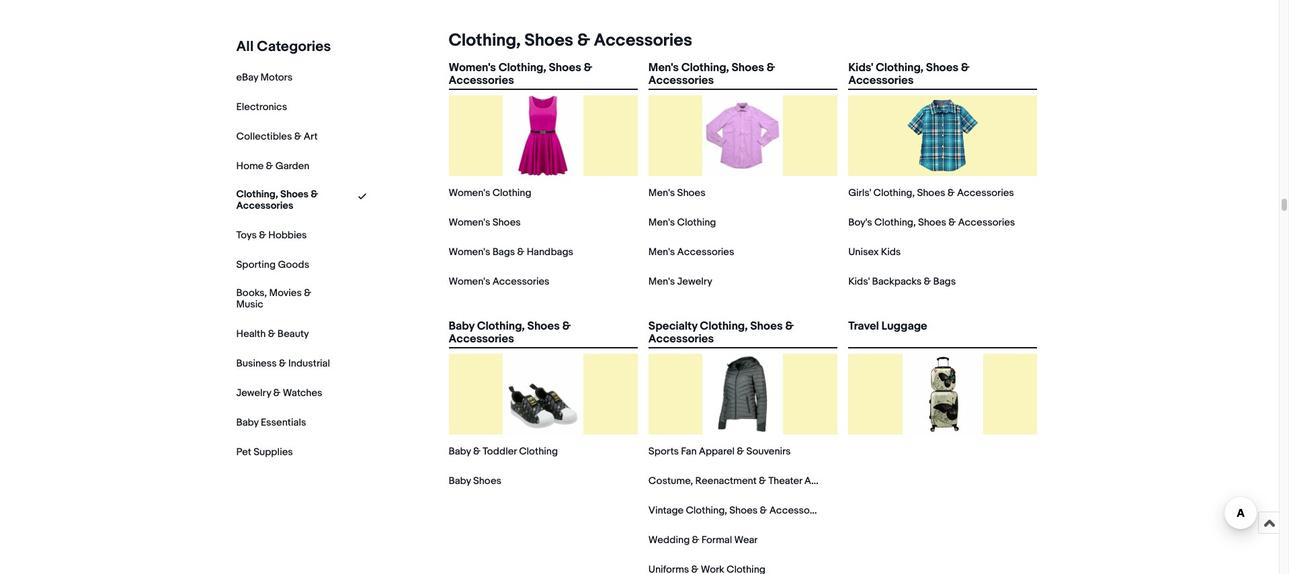 Task type: locate. For each thing, give the bounding box(es) containing it.
all
[[236, 38, 254, 56]]

clothing up men's accessories
[[677, 216, 716, 229]]

1 horizontal spatial bags
[[933, 276, 956, 288]]

0 horizontal spatial bags
[[492, 246, 515, 259]]

0 horizontal spatial jewelry
[[236, 387, 271, 400]]

kids' for kids' clothing, shoes & accessories
[[848, 61, 873, 75]]

sports
[[648, 446, 679, 458]]

clothing, shoes & accessories link up women's clothing, shoes & accessories link
[[443, 30, 692, 51]]

1 men's from the top
[[648, 61, 679, 75]]

men's clothing link
[[648, 216, 716, 229]]

clothing, inside men's clothing, shoes & accessories
[[681, 61, 729, 75]]

0 horizontal spatial apparel
[[699, 446, 735, 458]]

ebay motors
[[236, 71, 292, 84]]

sporting goods link
[[236, 259, 309, 271]]

clothing, inside women's clothing, shoes & accessories
[[498, 61, 546, 75]]

baby down women's accessories
[[449, 320, 474, 333]]

toys & hobbies
[[236, 229, 307, 242]]

clothing up women's shoes in the top of the page
[[492, 187, 531, 200]]

men's inside men's clothing, shoes & accessories
[[648, 61, 679, 75]]

3 men's from the top
[[648, 216, 675, 229]]

5 women's from the top
[[449, 276, 490, 288]]

men's jewelry
[[648, 276, 712, 288]]

categories
[[257, 38, 331, 56]]

clothing, shoes & accessories link
[[443, 30, 692, 51], [236, 188, 330, 212]]

baby clothing, shoes & accessories
[[449, 320, 571, 346]]

clothing, for kids' clothing, shoes & accessories
[[876, 61, 924, 75]]

kids' backpacks & bags
[[848, 276, 956, 288]]

women's shoes
[[449, 216, 521, 229]]

2 vertical spatial clothing
[[519, 446, 558, 458]]

apparel right fan
[[699, 446, 735, 458]]

& inside women's clothing, shoes & accessories
[[584, 61, 592, 75]]

clothing,
[[449, 30, 521, 51], [498, 61, 546, 75], [681, 61, 729, 75], [876, 61, 924, 75], [873, 187, 915, 200], [236, 188, 278, 201], [874, 216, 916, 229], [477, 320, 525, 333], [700, 320, 748, 333], [686, 505, 727, 518]]

fan
[[681, 446, 697, 458]]

women's for women's clothing, shoes & accessories
[[449, 61, 496, 75]]

1 vertical spatial kids'
[[848, 276, 870, 288]]

1 horizontal spatial clothing, shoes & accessories
[[449, 30, 692, 51]]

clothing, shoes & accessories down home & garden
[[236, 188, 318, 212]]

apparel right theater
[[804, 475, 840, 488]]

2 men's from the top
[[648, 187, 675, 200]]

specialty clothing, shoes & accessories link
[[648, 320, 838, 346]]

1 vertical spatial apparel
[[804, 475, 840, 488]]

jewelry down men's accessories
[[677, 276, 712, 288]]

apparel
[[699, 446, 735, 458], [804, 475, 840, 488]]

women's clothing, shoes & accessories link
[[449, 61, 638, 87]]

women's accessories link
[[449, 276, 549, 288]]

0 horizontal spatial clothing, shoes & accessories link
[[236, 188, 330, 212]]

women's for women's clothing
[[449, 187, 490, 200]]

baby for baby & toddler clothing
[[449, 446, 471, 458]]

pet supplies
[[236, 446, 293, 459]]

kids'
[[848, 61, 873, 75], [848, 276, 870, 288]]

1 horizontal spatial clothing, shoes & accessories link
[[443, 30, 692, 51]]

women's accessories
[[449, 276, 549, 288]]

kids' for kids' backpacks & bags
[[848, 276, 870, 288]]

accessories inside baby clothing, shoes & accessories
[[449, 333, 514, 346]]

men's jewelry link
[[648, 276, 712, 288]]

accessories inside women's clothing, shoes & accessories
[[449, 74, 514, 87]]

reenactment
[[695, 475, 757, 488]]

2 women's from the top
[[449, 187, 490, 200]]

clothing, inside kids' clothing, shoes & accessories
[[876, 61, 924, 75]]

books, movies & music link
[[236, 287, 330, 311]]

women's for women's bags & handbags
[[449, 246, 490, 259]]

music
[[236, 298, 263, 311]]

men's accessories
[[648, 246, 734, 259]]

clothing right toddler
[[519, 446, 558, 458]]

baby for baby clothing, shoes & accessories
[[449, 320, 474, 333]]

men's accessories link
[[648, 246, 734, 259]]

clothing for women's clothing
[[492, 187, 531, 200]]

clothing, for vintage clothing, shoes & accessories
[[686, 505, 727, 518]]

specialty clothing, shoes & accessories image
[[703, 354, 783, 435]]

shoes
[[524, 30, 573, 51], [549, 61, 581, 75], [732, 61, 764, 75], [926, 61, 958, 75], [677, 187, 706, 200], [917, 187, 945, 200], [280, 188, 309, 201], [492, 216, 521, 229], [918, 216, 946, 229], [527, 320, 560, 333], [750, 320, 783, 333], [473, 475, 501, 488], [729, 505, 758, 518]]

women's
[[449, 61, 496, 75], [449, 187, 490, 200], [449, 216, 490, 229], [449, 246, 490, 259], [449, 276, 490, 288]]

1 vertical spatial clothing
[[677, 216, 716, 229]]

shoes inside men's clothing, shoes & accessories
[[732, 61, 764, 75]]

travel luggage link
[[848, 320, 1037, 345]]

electronics link
[[236, 101, 287, 114]]

jewelry down "business"
[[236, 387, 271, 400]]

baby down baby & toddler clothing
[[449, 475, 471, 488]]

women's clothing
[[449, 187, 531, 200]]

toddler
[[483, 446, 517, 458]]

accessories inside men's clothing, shoes & accessories
[[648, 74, 714, 87]]

health & beauty
[[236, 328, 309, 340]]

baby up baby shoes
[[449, 446, 471, 458]]

ebay motors link
[[236, 71, 292, 84]]

women's shoes link
[[449, 216, 521, 229]]

travel luggage
[[848, 320, 927, 333]]

clothing, shoes & accessories
[[449, 30, 692, 51], [236, 188, 318, 212]]

jewelry
[[677, 276, 712, 288], [236, 387, 271, 400]]

shoes inside women's clothing, shoes & accessories
[[549, 61, 581, 75]]

clothing, for women's clothing, shoes & accessories
[[498, 61, 546, 75]]

costume, reenactment & theater apparel
[[648, 475, 840, 488]]

vintage clothing, shoes & accessories
[[648, 505, 826, 518]]

ebay
[[236, 71, 258, 84]]

3 women's from the top
[[449, 216, 490, 229]]

4 men's from the top
[[648, 246, 675, 259]]

1 women's from the top
[[449, 61, 496, 75]]

5 men's from the top
[[648, 276, 675, 288]]

0 vertical spatial kids'
[[848, 61, 873, 75]]

4 women's from the top
[[449, 246, 490, 259]]

0 vertical spatial clothing
[[492, 187, 531, 200]]

1 kids' from the top
[[848, 61, 873, 75]]

handbags
[[527, 246, 573, 259]]

men's for men's jewelry
[[648, 276, 675, 288]]

2 kids' from the top
[[848, 276, 870, 288]]

women's inside women's clothing, shoes & accessories
[[449, 61, 496, 75]]

clothing, shoes & accessories up women's clothing, shoes & accessories link
[[449, 30, 692, 51]]

0 vertical spatial apparel
[[699, 446, 735, 458]]

bags right the backpacks
[[933, 276, 956, 288]]

women's bags & handbags link
[[449, 246, 573, 259]]

clothing for men's clothing
[[677, 216, 716, 229]]

clothing, inside baby clothing, shoes & accessories
[[477, 320, 525, 333]]

0 vertical spatial jewelry
[[677, 276, 712, 288]]

pet
[[236, 446, 251, 459]]

clothing, for men's clothing, shoes & accessories
[[681, 61, 729, 75]]

men's for men's clothing, shoes & accessories
[[648, 61, 679, 75]]

girls' clothing, shoes & accessories link
[[848, 187, 1014, 200]]

bags up women's accessories link
[[492, 246, 515, 259]]

kids
[[881, 246, 901, 259]]

shoes inside the specialty clothing, shoes & accessories
[[750, 320, 783, 333]]

baby & toddler clothing link
[[449, 446, 558, 458]]

0 vertical spatial clothing, shoes & accessories link
[[443, 30, 692, 51]]

boy's clothing, shoes & accessories
[[848, 216, 1015, 229]]

clothing, for specialty clothing, shoes & accessories
[[700, 320, 748, 333]]

pet supplies link
[[236, 446, 293, 459]]

clothing, inside the specialty clothing, shoes & accessories
[[700, 320, 748, 333]]

clothing
[[492, 187, 531, 200], [677, 216, 716, 229], [519, 446, 558, 458]]

kids' backpacks & bags link
[[848, 276, 956, 288]]

baby up pet at left bottom
[[236, 416, 259, 429]]

kids' inside kids' clothing, shoes & accessories
[[848, 61, 873, 75]]

&
[[577, 30, 590, 51], [584, 61, 592, 75], [767, 61, 775, 75], [961, 61, 970, 75], [294, 130, 301, 143], [266, 160, 273, 173], [948, 187, 955, 200], [311, 188, 318, 201], [949, 216, 956, 229], [259, 229, 266, 242], [517, 246, 525, 259], [924, 276, 931, 288], [304, 287, 311, 300], [562, 320, 571, 333], [785, 320, 794, 333], [268, 328, 275, 340], [279, 357, 286, 370], [273, 387, 281, 400], [473, 446, 480, 458], [737, 446, 744, 458], [759, 475, 766, 488], [760, 505, 767, 518], [692, 534, 699, 547]]

motors
[[260, 71, 292, 84]]

baby inside baby clothing, shoes & accessories
[[449, 320, 474, 333]]

baby clothing, shoes & accessories image
[[503, 354, 583, 435]]

0 vertical spatial bags
[[492, 246, 515, 259]]

clothing, for girls' clothing, shoes & accessories
[[873, 187, 915, 200]]

sporting
[[236, 259, 276, 271]]

collectibles & art link
[[236, 130, 318, 143]]

men's clothing, shoes & accessories image
[[703, 95, 783, 176]]

home
[[236, 160, 264, 173]]

clothing, shoes & accessories link down garden
[[236, 188, 330, 212]]

costume, reenactment & theater apparel link
[[648, 475, 840, 488]]

accessories
[[594, 30, 692, 51], [449, 74, 514, 87], [648, 74, 714, 87], [848, 74, 914, 87], [957, 187, 1014, 200], [236, 199, 293, 212], [958, 216, 1015, 229], [677, 246, 734, 259], [492, 276, 549, 288], [449, 333, 514, 346], [648, 333, 714, 346], [769, 505, 826, 518]]

baby for baby essentials
[[236, 416, 259, 429]]

1 vertical spatial clothing, shoes & accessories
[[236, 188, 318, 212]]

1 vertical spatial clothing, shoes & accessories link
[[236, 188, 330, 212]]



Task type: describe. For each thing, give the bounding box(es) containing it.
art
[[304, 130, 318, 143]]

accessories inside kids' clothing, shoes & accessories
[[848, 74, 914, 87]]

women's clothing, shoes & accessories
[[449, 61, 592, 87]]

baby shoes link
[[449, 475, 501, 488]]

women's for women's shoes
[[449, 216, 490, 229]]

unisex kids
[[848, 246, 901, 259]]

books, movies & music
[[236, 287, 311, 311]]

backpacks
[[872, 276, 922, 288]]

& inside men's clothing, shoes & accessories
[[767, 61, 775, 75]]

baby clothing, shoes & accessories link
[[449, 320, 638, 346]]

unisex kids link
[[848, 246, 901, 259]]

girls'
[[848, 187, 871, 200]]

men's for men's accessories
[[648, 246, 675, 259]]

0 horizontal spatial clothing, shoes & accessories
[[236, 188, 318, 212]]

1 vertical spatial bags
[[933, 276, 956, 288]]

formal
[[701, 534, 732, 547]]

specialty
[[648, 320, 697, 333]]

wear
[[734, 534, 758, 547]]

wedding & formal wear
[[648, 534, 758, 547]]

home & garden
[[236, 160, 309, 173]]

movies
[[269, 287, 302, 300]]

books,
[[236, 287, 267, 300]]

accessories inside the specialty clothing, shoes & accessories
[[648, 333, 714, 346]]

specialty clothing, shoes & accessories
[[648, 320, 794, 346]]

men's clothing
[[648, 216, 716, 229]]

business & industrial link
[[236, 357, 330, 370]]

theater
[[768, 475, 802, 488]]

souvenirs
[[746, 446, 791, 458]]

baby essentials link
[[236, 416, 306, 429]]

goods
[[278, 259, 309, 271]]

supplies
[[253, 446, 293, 459]]

toys
[[236, 229, 257, 242]]

men's for men's shoes
[[648, 187, 675, 200]]

sports fan apparel & souvenirs
[[648, 446, 791, 458]]

jewelry & watches
[[236, 387, 322, 400]]

boy's
[[848, 216, 872, 229]]

& inside baby clothing, shoes & accessories
[[562, 320, 571, 333]]

sporting goods
[[236, 259, 309, 271]]

health & beauty link
[[236, 328, 309, 340]]

toys & hobbies link
[[236, 229, 307, 242]]

baby for baby shoes
[[449, 475, 471, 488]]

women's clothing link
[[449, 187, 531, 200]]

sports fan apparel & souvenirs link
[[648, 446, 791, 458]]

baby & toddler clothing
[[449, 446, 558, 458]]

hobbies
[[268, 229, 307, 242]]

luggage
[[882, 320, 927, 333]]

women's clothing, shoes & accessories image
[[503, 95, 583, 176]]

men's clothing, shoes & accessories link
[[648, 61, 838, 87]]

essentials
[[261, 416, 306, 429]]

collectibles & art
[[236, 130, 318, 143]]

girls' clothing, shoes & accessories
[[848, 187, 1014, 200]]

baby essentials
[[236, 416, 306, 429]]

kids' clothing, shoes & accessories image
[[902, 95, 983, 176]]

travel
[[848, 320, 879, 333]]

beauty
[[277, 328, 309, 340]]

electronics
[[236, 101, 287, 114]]

boy's clothing, shoes & accessories link
[[848, 216, 1015, 229]]

vintage
[[648, 505, 684, 518]]

shoes inside baby clothing, shoes & accessories
[[527, 320, 560, 333]]

kids' clothing, shoes & accessories link
[[848, 61, 1037, 87]]

men's shoes link
[[648, 187, 706, 200]]

jewelry & watches link
[[236, 387, 322, 400]]

wedding & formal wear link
[[648, 534, 758, 547]]

costume,
[[648, 475, 693, 488]]

1 horizontal spatial jewelry
[[677, 276, 712, 288]]

business & industrial
[[236, 357, 330, 370]]

1 horizontal spatial apparel
[[804, 475, 840, 488]]

health
[[236, 328, 266, 340]]

wedding
[[648, 534, 690, 547]]

& inside kids' clothing, shoes & accessories
[[961, 61, 970, 75]]

home & garden link
[[236, 160, 309, 173]]

garden
[[275, 160, 309, 173]]

watches
[[283, 387, 322, 400]]

travel luggage image
[[902, 354, 983, 435]]

clothing, for boy's clothing, shoes & accessories
[[874, 216, 916, 229]]

women's for women's accessories
[[449, 276, 490, 288]]

collectibles
[[236, 130, 292, 143]]

men's clothing, shoes & accessories
[[648, 61, 775, 87]]

clothing, for baby clothing, shoes & accessories
[[477, 320, 525, 333]]

men's shoes
[[648, 187, 706, 200]]

shoes inside kids' clothing, shoes & accessories
[[926, 61, 958, 75]]

1 vertical spatial jewelry
[[236, 387, 271, 400]]

men's for men's clothing
[[648, 216, 675, 229]]

women's bags & handbags
[[449, 246, 573, 259]]

baby shoes
[[449, 475, 501, 488]]

all categories
[[236, 38, 331, 56]]

business
[[236, 357, 277, 370]]

& inside books, movies & music
[[304, 287, 311, 300]]

0 vertical spatial clothing, shoes & accessories
[[449, 30, 692, 51]]

kids' clothing, shoes & accessories
[[848, 61, 970, 87]]

& inside the specialty clothing, shoes & accessories
[[785, 320, 794, 333]]



Task type: vqa. For each thing, say whether or not it's contained in the screenshot.


